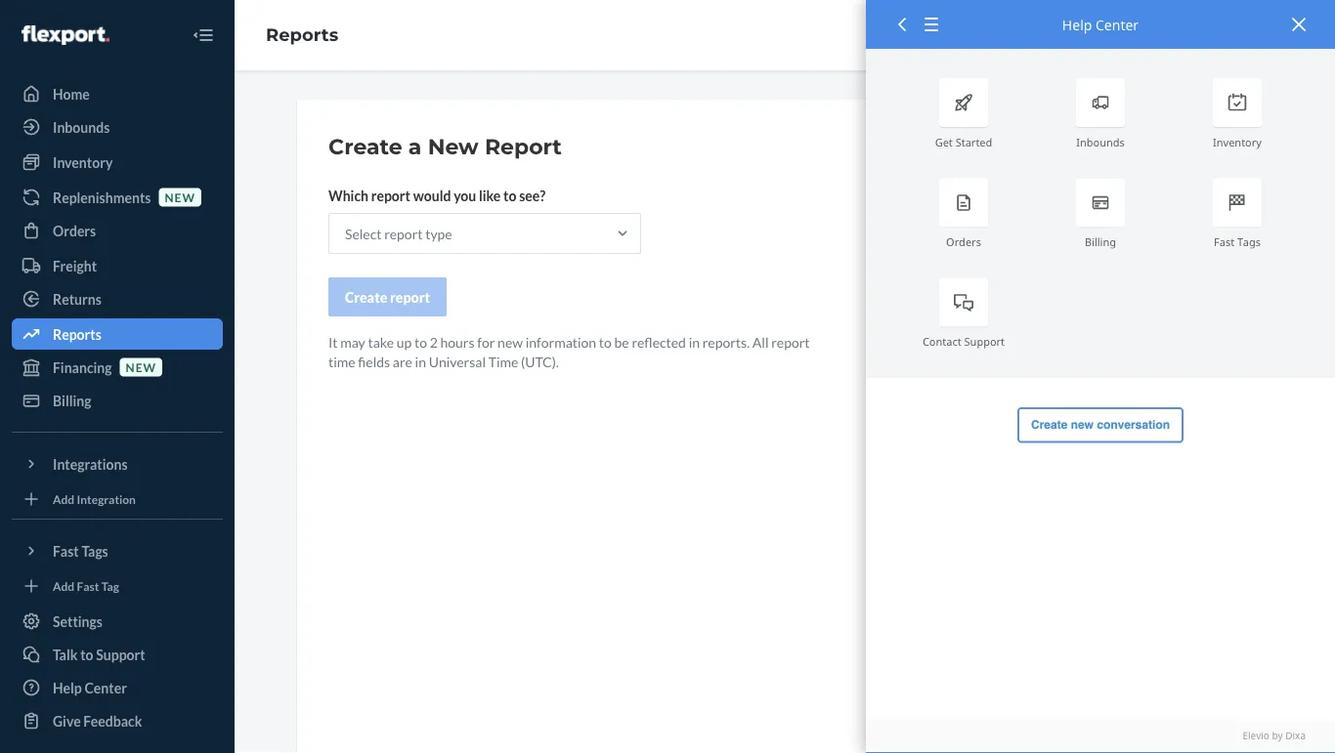 Task type: locate. For each thing, give the bounding box(es) containing it.
inbounds - monthly reconciliation button
[[923, 387, 1241, 431]]

2 horizontal spatial billing
[[1085, 234, 1116, 249]]

claims - claims submitted
[[927, 312, 1083, 329]]

0 vertical spatial reconciliation
[[1054, 356, 1139, 373]]

0 horizontal spatial help
[[53, 680, 82, 696]]

2 vertical spatial help
[[53, 680, 82, 696]]

report for create report
[[390, 289, 430, 305]]

0 horizontal spatial support
[[96, 647, 145, 663]]

fast tags
[[1214, 234, 1261, 249], [53, 543, 108, 560]]

report down reporting
[[1022, 268, 1063, 285]]

1 horizontal spatial help
[[989, 166, 1017, 182]]

it may take up to 2 hours for new information to be reflected in reports. all report time fields are in universal time (utc).
[[328, 334, 810, 370]]

universal
[[429, 353, 486, 370]]

reports link
[[266, 24, 338, 46], [12, 319, 223, 350]]

billing down financing
[[53, 392, 91, 409]]

1 vertical spatial reports link
[[12, 319, 223, 350]]

integrations
[[53, 456, 128, 473]]

0 vertical spatial reports
[[266, 24, 338, 46]]

inbounds
[[53, 119, 110, 135], [1076, 134, 1125, 149], [927, 356, 983, 373], [927, 400, 983, 417], [927, 444, 983, 461]]

home link
[[12, 78, 223, 109]]

2 vertical spatial billing
[[53, 392, 91, 409]]

billing - credits report
[[927, 268, 1063, 285]]

take
[[368, 334, 394, 350]]

1 vertical spatial tags
[[82, 543, 108, 560]]

1 horizontal spatial a
[[1149, 166, 1156, 182]]

articles
[[1065, 166, 1109, 182]]

inventory up of
[[1213, 134, 1262, 149]]

1 vertical spatial new
[[498, 334, 523, 350]]

replenishments
[[53, 189, 151, 206]]

time
[[328, 353, 355, 370]]

inventory link
[[12, 147, 223, 178]]

2 horizontal spatial report
[[1022, 268, 1063, 285]]

2 horizontal spatial center
[[1096, 15, 1139, 34]]

- for credits
[[967, 268, 972, 285]]

1 horizontal spatial support
[[964, 334, 1005, 349]]

reconciliation inside inbounds - monthly reconciliation button
[[1047, 400, 1132, 417]]

returns
[[53, 291, 101, 307]]

2 vertical spatial inventory
[[993, 356, 1051, 373]]

- left the credits
[[967, 268, 972, 285]]

inbounds for inbounds - packages
[[927, 444, 983, 461]]

billing
[[1085, 234, 1116, 249], [927, 268, 965, 285], [53, 392, 91, 409]]

to inside "introduction to reporting" button
[[1005, 224, 1018, 241]]

report inside button
[[390, 289, 430, 305]]

new
[[165, 190, 195, 204], [498, 334, 523, 350], [126, 360, 156, 374]]

close navigation image
[[192, 23, 215, 47]]

new up time
[[498, 334, 523, 350]]

0 vertical spatial create
[[328, 133, 402, 160]]

which
[[328, 187, 369, 204]]

report
[[923, 133, 986, 154], [485, 133, 562, 160], [1022, 268, 1063, 285]]

to left 2
[[414, 334, 427, 350]]

0 vertical spatial add
[[53, 492, 74, 506]]

- down "contact support"
[[986, 356, 990, 373]]

billing up "billing - credits report" button
[[1085, 234, 1116, 249]]

0 vertical spatial help center
[[1062, 15, 1139, 34]]

1 vertical spatial fast
[[53, 543, 79, 560]]

2 vertical spatial fast
[[77, 579, 99, 593]]

0 horizontal spatial reports link
[[12, 319, 223, 350]]

information
[[526, 334, 596, 350]]

add
[[53, 492, 74, 506], [53, 579, 74, 593]]

be
[[614, 334, 629, 350]]

report down the these
[[946, 185, 984, 202]]

1 horizontal spatial inventory
[[993, 356, 1051, 373]]

visit these help center articles to get a description of the report and column details.
[[923, 166, 1241, 202]]

create up the may
[[345, 289, 387, 305]]

tags up "add fast tag" on the left bottom
[[82, 543, 108, 560]]

reconciliation
[[1054, 356, 1139, 373], [1047, 400, 1132, 417]]

claims up "contact"
[[927, 312, 968, 329]]

1 add from the top
[[53, 492, 74, 506]]

a right get
[[1149, 166, 1156, 182]]

add left integration
[[53, 492, 74, 506]]

select report type
[[345, 225, 452, 242]]

create
[[328, 133, 402, 160], [345, 289, 387, 305]]

new for financing
[[126, 360, 156, 374]]

1 vertical spatial a
[[1149, 166, 1156, 182]]

reports.
[[703, 334, 750, 350]]

report glossary
[[923, 133, 1070, 154]]

0 horizontal spatial report
[[485, 133, 562, 160]]

2 vertical spatial new
[[126, 360, 156, 374]]

0 horizontal spatial claims
[[927, 312, 968, 329]]

to right the talk
[[80, 647, 93, 663]]

help inside visit these help center articles to get a description of the report and column details.
[[989, 166, 1017, 182]]

fast up "add fast tag" on the left bottom
[[53, 543, 79, 560]]

reporting
[[1021, 224, 1080, 241]]

packages
[[993, 444, 1049, 461]]

report inside visit these help center articles to get a description of the report and column details.
[[946, 185, 984, 202]]

to left reporting
[[1005, 224, 1018, 241]]

support up help center link
[[96, 647, 145, 663]]

- left monthly on the right bottom of the page
[[986, 400, 990, 417]]

report up the these
[[923, 133, 986, 154]]

- inside button
[[986, 356, 990, 373]]

0 horizontal spatial tags
[[82, 543, 108, 560]]

0 vertical spatial fast
[[1214, 234, 1235, 249]]

orders
[[53, 222, 96, 239], [946, 234, 981, 249]]

a
[[408, 133, 422, 160], [1149, 166, 1156, 182]]

0 vertical spatial new
[[165, 190, 195, 204]]

0 vertical spatial billing
[[1085, 234, 1116, 249]]

inbounds up "inbounds - packages"
[[927, 400, 983, 417]]

0 horizontal spatial new
[[126, 360, 156, 374]]

talk to support
[[53, 647, 145, 663]]

orders up freight at top
[[53, 222, 96, 239]]

1 vertical spatial help
[[989, 166, 1017, 182]]

fast tags inside dropdown button
[[53, 543, 108, 560]]

hours
[[440, 334, 475, 350]]

claims up "contact support"
[[978, 312, 1018, 329]]

- inside "button"
[[970, 312, 975, 329]]

reconciliation inside inbounds - inventory reconciliation button
[[1054, 356, 1139, 373]]

1 horizontal spatial billing
[[927, 268, 965, 285]]

visit
[[923, 166, 951, 182]]

inventory up replenishments
[[53, 154, 113, 171]]

orders up the billing - credits report
[[946, 234, 981, 249]]

orders link
[[12, 215, 223, 246]]

0 horizontal spatial inventory
[[53, 154, 113, 171]]

1 vertical spatial add
[[53, 579, 74, 593]]

reconciliation down inbounds - inventory reconciliation button
[[1047, 400, 1132, 417]]

0 vertical spatial tags
[[1238, 234, 1261, 249]]

0 vertical spatial a
[[408, 133, 422, 160]]

-
[[967, 268, 972, 285], [970, 312, 975, 329], [986, 356, 990, 373], [986, 400, 990, 417], [986, 444, 990, 461]]

1 horizontal spatial new
[[165, 190, 195, 204]]

see?
[[519, 187, 546, 204]]

1 horizontal spatial center
[[1020, 166, 1062, 182]]

settings
[[53, 613, 103, 630]]

1 vertical spatial in
[[415, 353, 426, 370]]

2 vertical spatial center
[[85, 680, 127, 696]]

inbounds - packages button
[[923, 431, 1241, 475]]

reports
[[266, 24, 338, 46], [53, 326, 101, 343]]

to inside visit these help center articles to get a description of the report and column details.
[[1111, 166, 1124, 182]]

0 horizontal spatial center
[[85, 680, 127, 696]]

1 horizontal spatial claims
[[978, 312, 1018, 329]]

1 vertical spatial support
[[96, 647, 145, 663]]

create inside button
[[345, 289, 387, 305]]

fast down of
[[1214, 234, 1235, 249]]

2 horizontal spatial new
[[498, 334, 523, 350]]

to left be at the top
[[599, 334, 612, 350]]

and
[[987, 185, 1009, 202]]

support down "claims - claims submitted" in the right of the page
[[964, 334, 1005, 349]]

0 vertical spatial reports link
[[266, 24, 338, 46]]

- up "contact support"
[[970, 312, 975, 329]]

billing down introduction
[[927, 268, 965, 285]]

create up the which
[[328, 133, 402, 160]]

help center
[[1062, 15, 1139, 34], [53, 680, 127, 696]]

inbounds inside button
[[927, 356, 983, 373]]

report inside "billing - credits report" button
[[1022, 268, 1063, 285]]

inbounds up articles
[[1076, 134, 1125, 149]]

1 vertical spatial help center
[[53, 680, 127, 696]]

tags down of
[[1238, 234, 1261, 249]]

reconciliation down claims - claims submitted "button"
[[1054, 356, 1139, 373]]

report left type
[[384, 225, 423, 242]]

column
[[1012, 185, 1056, 202]]

tag
[[101, 579, 119, 593]]

claims
[[927, 312, 968, 329], [978, 312, 1018, 329]]

like
[[479, 187, 501, 204]]

fast tags down of
[[1214, 234, 1261, 249]]

to left get
[[1111, 166, 1124, 182]]

- left the packages
[[986, 444, 990, 461]]

in
[[689, 334, 700, 350], [415, 353, 426, 370]]

get started
[[935, 134, 993, 149]]

1 vertical spatial billing
[[927, 268, 965, 285]]

report up see?
[[485, 133, 562, 160]]

inventory up monthly on the right bottom of the page
[[993, 356, 1051, 373]]

0 horizontal spatial billing
[[53, 392, 91, 409]]

inbounds left the packages
[[927, 444, 983, 461]]

1 vertical spatial reports
[[53, 326, 101, 343]]

a left new
[[408, 133, 422, 160]]

0 vertical spatial help
[[1062, 15, 1092, 34]]

tags
[[1238, 234, 1261, 249], [82, 543, 108, 560]]

0 horizontal spatial fast tags
[[53, 543, 108, 560]]

reconciliation for inbounds - monthly reconciliation
[[1047, 400, 1132, 417]]

1 horizontal spatial orders
[[946, 234, 981, 249]]

inventory
[[1213, 134, 1262, 149], [53, 154, 113, 171], [993, 356, 1051, 373]]

select
[[345, 225, 382, 242]]

0 horizontal spatial reports
[[53, 326, 101, 343]]

1 vertical spatial fast tags
[[53, 543, 108, 560]]

new up billing link
[[126, 360, 156, 374]]

report
[[946, 185, 984, 202], [371, 187, 411, 204], [384, 225, 423, 242], [390, 289, 430, 305], [771, 334, 810, 350]]

credits
[[975, 268, 1019, 285]]

to
[[1111, 166, 1124, 182], [503, 187, 517, 204], [1005, 224, 1018, 241], [414, 334, 427, 350], [599, 334, 612, 350], [80, 647, 93, 663]]

0 vertical spatial support
[[964, 334, 1005, 349]]

report up select report type
[[371, 187, 411, 204]]

in right are
[[415, 353, 426, 370]]

1 vertical spatial center
[[1020, 166, 1062, 182]]

returns link
[[12, 283, 223, 315]]

add inside 'link'
[[53, 492, 74, 506]]

2 add from the top
[[53, 579, 74, 593]]

give feedback button
[[12, 706, 223, 737]]

1 horizontal spatial in
[[689, 334, 700, 350]]

0 vertical spatial fast tags
[[1214, 234, 1261, 249]]

report for billing - credits report
[[1022, 268, 1063, 285]]

1 vertical spatial create
[[345, 289, 387, 305]]

billing inside button
[[927, 268, 965, 285]]

new up orders link
[[165, 190, 195, 204]]

help
[[1062, 15, 1092, 34], [989, 166, 1017, 182], [53, 680, 82, 696]]

you
[[454, 187, 476, 204]]

billing link
[[12, 385, 223, 416]]

inbounds down "contact support"
[[927, 356, 983, 373]]

help inside help center link
[[53, 680, 82, 696]]

report right all
[[771, 334, 810, 350]]

1 vertical spatial reconciliation
[[1047, 400, 1132, 417]]

1 horizontal spatial reports link
[[266, 24, 338, 46]]

report up up
[[390, 289, 430, 305]]

2 horizontal spatial inventory
[[1213, 134, 1262, 149]]

0 vertical spatial center
[[1096, 15, 1139, 34]]

1 horizontal spatial report
[[923, 133, 986, 154]]

fast
[[1214, 234, 1235, 249], [53, 543, 79, 560], [77, 579, 99, 593]]

inbounds down home
[[53, 119, 110, 135]]

in left reports.
[[689, 334, 700, 350]]

fast left the tag
[[77, 579, 99, 593]]

report for create a new report
[[485, 133, 562, 160]]

fast tags up "add fast tag" on the left bottom
[[53, 543, 108, 560]]

reconciliation for inbounds - inventory reconciliation
[[1054, 356, 1139, 373]]

elevio by dixa link
[[895, 730, 1306, 744]]

add up settings
[[53, 579, 74, 593]]

1 claims from the left
[[927, 312, 968, 329]]



Task type: describe. For each thing, give the bounding box(es) containing it.
details.
[[1058, 185, 1101, 202]]

inbounds - monthly reconciliation
[[927, 400, 1132, 417]]

started
[[956, 134, 993, 149]]

(utc).
[[521, 353, 559, 370]]

add fast tag
[[53, 579, 119, 593]]

a inside visit these help center articles to get a description of the report and column details.
[[1149, 166, 1156, 182]]

center inside visit these help center articles to get a description of the report and column details.
[[1020, 166, 1062, 182]]

create report button
[[328, 278, 447, 317]]

create for create report
[[345, 289, 387, 305]]

submitted
[[1021, 312, 1083, 329]]

settings link
[[12, 606, 223, 637]]

add for add integration
[[53, 492, 74, 506]]

elevio
[[1243, 730, 1270, 743]]

0 horizontal spatial in
[[415, 353, 426, 370]]

- for monthly
[[986, 400, 990, 417]]

for
[[477, 334, 495, 350]]

new
[[428, 133, 479, 160]]

inbounds for inbounds - monthly reconciliation
[[927, 400, 983, 417]]

give feedback
[[53, 713, 142, 730]]

these
[[953, 166, 986, 182]]

- for claims
[[970, 312, 975, 329]]

inbounds - packages
[[927, 444, 1049, 461]]

add fast tag link
[[12, 575, 223, 598]]

1 horizontal spatial fast tags
[[1214, 234, 1261, 249]]

create for create a new report
[[328, 133, 402, 160]]

report inside "it may take up to 2 hours for new information to be reflected in reports. all report time fields are in universal time (utc)."
[[771, 334, 810, 350]]

report for select report type
[[384, 225, 423, 242]]

1 horizontal spatial reports
[[266, 24, 338, 46]]

all
[[753, 334, 769, 350]]

1 horizontal spatial tags
[[1238, 234, 1261, 249]]

contact support
[[923, 334, 1005, 349]]

add integration
[[53, 492, 136, 506]]

help center link
[[12, 673, 223, 704]]

are
[[393, 353, 412, 370]]

by
[[1272, 730, 1283, 743]]

give
[[53, 713, 81, 730]]

description
[[1158, 166, 1226, 182]]

report for which report would you like to see?
[[371, 187, 411, 204]]

claims - claims submitted button
[[923, 299, 1241, 343]]

add for add fast tag
[[53, 579, 74, 593]]

the
[[923, 185, 943, 202]]

1 horizontal spatial help center
[[1062, 15, 1139, 34]]

0 horizontal spatial orders
[[53, 222, 96, 239]]

get
[[935, 134, 953, 149]]

0 horizontal spatial help center
[[53, 680, 127, 696]]

contact
[[923, 334, 962, 349]]

flexport logo image
[[22, 25, 109, 45]]

create a new report
[[328, 133, 562, 160]]

to right 'like'
[[503, 187, 517, 204]]

add integration link
[[12, 488, 223, 511]]

create report
[[345, 289, 430, 305]]

- for inventory
[[986, 356, 990, 373]]

elevio by dixa
[[1243, 730, 1306, 743]]

billing - credits report button
[[923, 255, 1241, 299]]

time
[[488, 353, 518, 370]]

inbounds - inventory reconciliation
[[927, 356, 1139, 373]]

fields
[[358, 353, 390, 370]]

inbounds for inbounds - inventory reconciliation
[[927, 356, 983, 373]]

2 claims from the left
[[978, 312, 1018, 329]]

get
[[1127, 166, 1146, 182]]

0 vertical spatial in
[[689, 334, 700, 350]]

2 horizontal spatial help
[[1062, 15, 1092, 34]]

integration
[[77, 492, 136, 506]]

of
[[1228, 166, 1241, 182]]

inbounds link
[[12, 111, 223, 143]]

inventory inside button
[[993, 356, 1051, 373]]

freight
[[53, 258, 97, 274]]

2
[[430, 334, 438, 350]]

new inside "it may take up to 2 hours for new information to be reflected in reports. all report time fields are in universal time (utc)."
[[498, 334, 523, 350]]

financing
[[53, 359, 112, 376]]

tags inside dropdown button
[[82, 543, 108, 560]]

- for packages
[[986, 444, 990, 461]]

feedback
[[83, 713, 142, 730]]

introduction to reporting button
[[923, 211, 1241, 255]]

may
[[340, 334, 365, 350]]

talk
[[53, 647, 78, 663]]

new for replenishments
[[165, 190, 195, 204]]

0 horizontal spatial a
[[408, 133, 422, 160]]

1 vertical spatial inventory
[[53, 154, 113, 171]]

0 vertical spatial inventory
[[1213, 134, 1262, 149]]

glossary
[[991, 133, 1070, 154]]

support inside talk to support button
[[96, 647, 145, 663]]

which report would you like to see?
[[328, 187, 546, 204]]

integrations button
[[12, 449, 223, 480]]

would
[[413, 187, 451, 204]]

fast inside dropdown button
[[53, 543, 79, 560]]

monthly
[[993, 400, 1044, 417]]

dixa
[[1286, 730, 1306, 743]]

introduction to reporting
[[927, 224, 1080, 241]]

type
[[425, 225, 452, 242]]

introduction
[[927, 224, 1003, 241]]

up
[[397, 334, 412, 350]]

to inside talk to support button
[[80, 647, 93, 663]]

freight link
[[12, 250, 223, 282]]

inbounds - inventory reconciliation button
[[923, 343, 1241, 387]]

home
[[53, 86, 90, 102]]

fast tags button
[[12, 536, 223, 567]]

it
[[328, 334, 338, 350]]



Task type: vqa. For each thing, say whether or not it's contained in the screenshot.
THE FEEDBACK
yes



